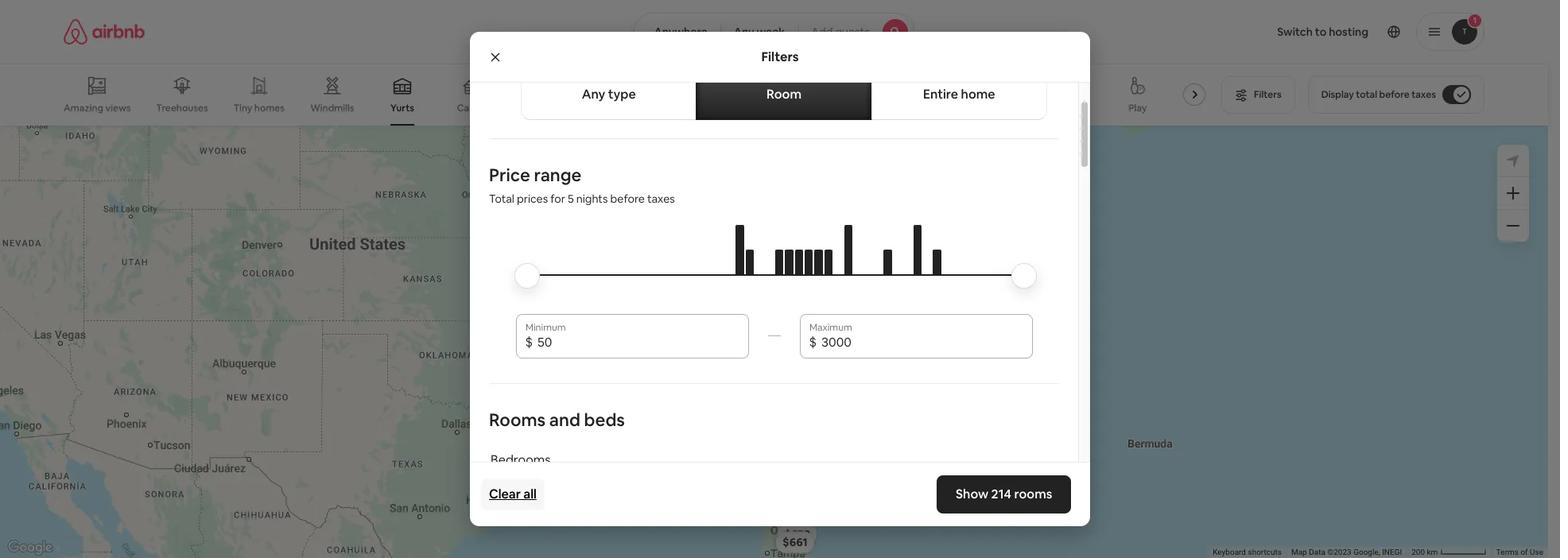 Task type: describe. For each thing, give the bounding box(es) containing it.
map
[[1291, 548, 1307, 557]]

$787 for left $787 button
[[690, 373, 715, 387]]

taxes inside "button"
[[1412, 88, 1436, 101]]

any week button
[[720, 13, 798, 51]]

anywhere button
[[634, 13, 721, 51]]

any for any type
[[582, 86, 605, 103]]

countryside
[[1186, 102, 1241, 115]]

200
[[1412, 548, 1425, 557]]

cabins
[[457, 102, 488, 115]]

grid
[[1002, 102, 1020, 114]]

any type
[[582, 86, 636, 103]]

show list
[[741, 462, 788, 476]]

for
[[550, 192, 565, 206]]

keyboard
[[1213, 548, 1246, 557]]

214
[[991, 486, 1011, 503]]

$1,193 button
[[796, 256, 842, 278]]

home
[[961, 86, 995, 103]]

anywhere
[[654, 25, 708, 39]]

national
[[806, 102, 843, 114]]

views
[[105, 102, 131, 114]]

$673
[[784, 527, 810, 541]]

group containing amazing views
[[64, 64, 1241, 126]]

$661 button
[[775, 531, 814, 554]]

off-
[[965, 102, 983, 114]]

terms of use
[[1496, 548, 1543, 557]]

$3,386
[[836, 272, 871, 287]]

the-
[[983, 102, 1002, 114]]

$ for $ text field
[[525, 334, 533, 351]]

rooms
[[489, 409, 546, 431]]

price range total prices for 5 nights before taxes
[[489, 164, 675, 206]]

$3,386 button
[[828, 269, 878, 291]]

display total before taxes button
[[1308, 76, 1485, 114]]

guests
[[835, 25, 870, 39]]

none search field containing anywhere
[[634, 13, 914, 51]]

$661
[[782, 535, 807, 550]]

show 214 rooms link
[[936, 475, 1071, 514]]

200 km
[[1412, 548, 1440, 557]]

any for any week
[[734, 25, 754, 39]]

tiny homes
[[234, 102, 285, 115]]

add guests button
[[798, 13, 914, 51]]

amazing views
[[64, 102, 131, 114]]

$1,056
[[946, 134, 980, 148]]

keyboard shortcuts button
[[1213, 547, 1282, 558]]

trending
[[898, 102, 938, 115]]

rooms and beds
[[489, 409, 625, 431]]

$719
[[792, 322, 816, 336]]

rooms
[[1014, 486, 1052, 503]]

0 horizontal spatial $787 button
[[683, 369, 723, 391]]

0 vertical spatial $787 button
[[785, 319, 825, 341]]

price
[[489, 164, 530, 186]]

windmills
[[310, 102, 354, 115]]

$ for $ text box
[[809, 334, 817, 351]]

domes
[[596, 102, 628, 115]]

km
[[1427, 548, 1438, 557]]

lakefront
[[1046, 102, 1090, 115]]

show list button
[[725, 450, 823, 488]]

treehouses
[[156, 102, 208, 115]]

filters dialog
[[470, 0, 1090, 558]]

clear all button
[[481, 479, 545, 510]]

terms
[[1496, 548, 1519, 557]]

and
[[549, 409, 580, 431]]

before inside "button"
[[1379, 88, 1409, 101]]

prices
[[517, 192, 548, 206]]

google image
[[4, 538, 56, 558]]

tab list inside filters dialog
[[521, 69, 1047, 120]]

$605
[[800, 311, 827, 326]]

any week
[[734, 25, 785, 39]]

beachfront
[[730, 102, 780, 115]]

show for show list
[[741, 462, 770, 476]]

©2023
[[1327, 548, 1351, 557]]

all
[[523, 486, 537, 503]]

national parks
[[806, 102, 870, 114]]

inegi
[[1382, 548, 1402, 557]]

total
[[489, 192, 514, 206]]

zoom in image
[[1507, 187, 1520, 200]]

5
[[568, 192, 574, 206]]

homes
[[254, 102, 285, 115]]



Task type: locate. For each thing, give the bounding box(es) containing it.
add guests
[[811, 25, 870, 39]]

any inside tab list
[[582, 86, 605, 103]]

google map
showing 73 stays. region
[[0, 126, 1548, 558]]

data
[[1309, 548, 1325, 557]]

room
[[766, 86, 802, 103]]

1 vertical spatial $787
[[690, 373, 715, 387]]

yurts
[[390, 102, 414, 115]]

show inside filters dialog
[[955, 486, 988, 503]]

taxes inside price range total prices for 5 nights before taxes
[[647, 192, 675, 206]]

$1,484
[[749, 242, 783, 256], [749, 242, 783, 256]]

0 horizontal spatial taxes
[[647, 192, 675, 206]]

$1,602 button
[[721, 343, 769, 366]]

0 vertical spatial before
[[1379, 88, 1409, 101]]

zoom out image
[[1507, 219, 1520, 232]]

room button
[[696, 69, 872, 120]]

taxes right total
[[1412, 88, 1436, 101]]

$787
[[792, 323, 817, 337], [690, 373, 715, 387]]

display total before taxes
[[1321, 88, 1436, 101]]

omg!
[[669, 102, 695, 115]]

0 vertical spatial taxes
[[1412, 88, 1436, 101]]

1 vertical spatial any
[[582, 86, 605, 103]]

show left 214
[[955, 486, 988, 503]]

1 horizontal spatial $787 button
[[785, 319, 825, 341]]

0 vertical spatial any
[[734, 25, 754, 39]]

$ up rooms
[[525, 334, 533, 351]]

before inside price range total prices for 5 nights before taxes
[[610, 192, 645, 206]]

profile element
[[933, 0, 1485, 64]]

before right total
[[1379, 88, 1409, 101]]

shortcuts
[[1248, 548, 1282, 557]]

None search field
[[634, 13, 914, 51]]

200 km button
[[1407, 547, 1492, 558]]

before right nights
[[610, 192, 645, 206]]

$1,602
[[728, 347, 762, 362]]

$719 button
[[785, 318, 823, 340]]

tab list
[[521, 69, 1047, 120]]

show 214 rooms
[[955, 486, 1052, 503]]

use
[[1530, 548, 1543, 557]]

amazing
[[64, 102, 103, 114]]

$1,056 button
[[939, 130, 988, 152]]

0 vertical spatial show
[[741, 462, 770, 476]]

show for show 214 rooms
[[955, 486, 988, 503]]

1 vertical spatial $787 button
[[683, 369, 723, 391]]

off-the-grid
[[965, 102, 1020, 114]]

1 vertical spatial before
[[610, 192, 645, 206]]

nights
[[576, 192, 608, 206]]

clear
[[489, 486, 521, 503]]

list
[[772, 462, 788, 476]]

$ text field
[[538, 335, 739, 351]]

1 horizontal spatial taxes
[[1412, 88, 1436, 101]]

entire home button
[[871, 69, 1047, 120]]

0 horizontal spatial show
[[741, 462, 770, 476]]

bedrooms
[[491, 451, 551, 468]]

$787 for the top $787 button
[[792, 323, 817, 337]]

clear all
[[489, 486, 537, 503]]

any left "week"
[[734, 25, 754, 39]]

total
[[1356, 88, 1377, 101]]

taxes right nights
[[647, 192, 675, 206]]

1 horizontal spatial any
[[734, 25, 754, 39]]

$605 button
[[793, 307, 834, 330]]

add
[[811, 25, 833, 39]]

mansions
[[521, 102, 563, 115]]

1 vertical spatial show
[[955, 486, 988, 503]]

any
[[734, 25, 754, 39], [582, 86, 605, 103]]

1 horizontal spatial $787
[[792, 323, 817, 337]]

most stays cost more than $475 per night. image
[[528, 225, 1020, 299]]

group
[[64, 64, 1241, 126]]

any type button
[[521, 69, 697, 120]]

$1,484 button
[[742, 238, 791, 260], [742, 238, 791, 260]]

google,
[[1353, 548, 1380, 557]]

1 horizontal spatial before
[[1379, 88, 1409, 101]]

play
[[1129, 102, 1147, 115]]

show inside button
[[741, 462, 770, 476]]

0 vertical spatial $787
[[792, 323, 817, 337]]

any left type
[[582, 86, 605, 103]]

filters
[[761, 48, 799, 65]]

1 horizontal spatial show
[[955, 486, 988, 503]]

parks
[[845, 102, 870, 114]]

map data ©2023 google, inegi
[[1291, 548, 1402, 557]]

show left list
[[741, 462, 770, 476]]

$1,193
[[803, 260, 835, 274]]

$
[[525, 334, 533, 351], [809, 334, 817, 351]]

$ down $605
[[809, 334, 817, 351]]

week
[[757, 25, 785, 39]]

terms of use link
[[1496, 548, 1543, 557]]

$787 button
[[785, 319, 825, 341], [683, 369, 723, 391]]

show
[[741, 462, 770, 476], [955, 486, 988, 503]]

keyboard shortcuts
[[1213, 548, 1282, 557]]

1 horizontal spatial $
[[809, 334, 817, 351]]

$ text field
[[821, 335, 1023, 351]]

range
[[534, 164, 582, 186]]

type
[[608, 86, 636, 103]]

tab list containing any type
[[521, 69, 1047, 120]]

0 horizontal spatial $
[[525, 334, 533, 351]]

entire home
[[923, 86, 995, 103]]

0 horizontal spatial $787
[[690, 373, 715, 387]]

1 $ from the left
[[525, 334, 533, 351]]

beds
[[584, 409, 625, 431]]

display
[[1321, 88, 1354, 101]]

1 vertical spatial taxes
[[647, 192, 675, 206]]

0 horizontal spatial before
[[610, 192, 645, 206]]

0 horizontal spatial any
[[582, 86, 605, 103]]

before
[[1379, 88, 1409, 101], [610, 192, 645, 206]]

2 $ from the left
[[809, 334, 817, 351]]

of
[[1521, 548, 1528, 557]]

entire
[[923, 86, 958, 103]]

tiny
[[234, 102, 252, 115]]



Task type: vqa. For each thing, say whether or not it's contained in the screenshot.
group on the top
yes



